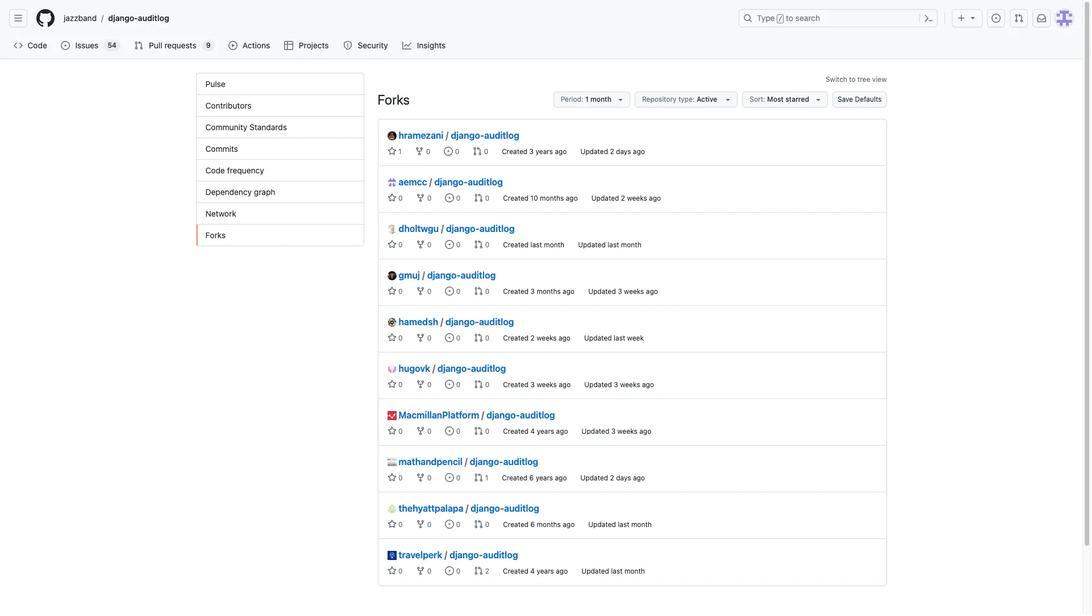 Task type: vqa. For each thing, say whether or not it's contained in the screenshot.


Task type: locate. For each thing, give the bounding box(es) containing it.
homepage image
[[36, 9, 55, 27]]

star image for travelperk
[[387, 566, 397, 575]]

created down created 6 years ago
[[503, 520, 529, 529]]

sort: most starred
[[750, 95, 810, 103]]

git pull request image for gmuj
[[474, 287, 483, 296]]

issue opened image
[[445, 193, 455, 202], [445, 240, 455, 249], [445, 380, 455, 389], [445, 520, 455, 529]]

1 vertical spatial created 4 years ago
[[503, 567, 568, 575]]

forks down network
[[206, 230, 226, 240]]

4 up created 6 years ago
[[531, 427, 535, 436]]

code image
[[14, 41, 23, 50]]

months
[[540, 194, 564, 202], [537, 287, 561, 296], [537, 520, 561, 529]]

repo forked image for aemcc
[[416, 193, 426, 202]]

4 star image from the top
[[387, 566, 397, 575]]

5 star image from the top
[[387, 473, 397, 482]]

months up the created 2 weeks ago
[[537, 287, 561, 296]]

/ for hramezani
[[446, 130, 449, 140]]

auditlog for hramezani
[[485, 130, 520, 140]]

created for hugovk
[[503, 380, 529, 389]]

django-auditlog link for aemcc
[[435, 177, 503, 187]]

triangle down image right the plus icon
[[969, 13, 978, 22]]

1 down @hramezani icon
[[397, 147, 402, 156]]

repo forked image down hramezani
[[415, 147, 424, 156]]

django- right 'hugovk'
[[438, 363, 471, 374]]

1 git pull request image from the top
[[474, 193, 483, 202]]

6 star image from the top
[[387, 520, 397, 529]]

updated last month
[[578, 241, 642, 249], [589, 520, 652, 529], [582, 567, 645, 575]]

2 for aemcc
[[621, 194, 625, 202]]

/ right thehyattpalapa
[[466, 503, 469, 513]]

star image for hugovk
[[387, 380, 397, 389]]

years down created 6 months ago
[[537, 567, 554, 575]]

django-auditlog link for macmillanplatform
[[487, 410, 555, 420]]

auditlog for gmuj
[[461, 270, 496, 280]]

/ right aemcc
[[430, 177, 432, 187]]

repo forked image down mathandpencil link
[[416, 473, 426, 482]]

0 vertical spatial triangle down image
[[969, 13, 978, 22]]

0 horizontal spatial forks
[[206, 230, 226, 240]]

1 horizontal spatial code
[[206, 165, 225, 175]]

1 right period:
[[586, 95, 589, 103]]

updated for mathandpencil
[[581, 474, 608, 482]]

repo forked image down hamedsh
[[416, 333, 426, 342]]

1 horizontal spatial 1 link
[[474, 473, 489, 482]]

repo forked image for gmuj
[[416, 287, 426, 296]]

@dholtwgu image
[[387, 225, 397, 234]]

django- right gmuj
[[427, 270, 461, 280]]

1
[[586, 95, 589, 103], [397, 147, 402, 156], [483, 474, 489, 482]]

auditlog for aemcc
[[468, 177, 503, 187]]

repository
[[642, 95, 677, 103]]

updated for travelperk
[[582, 567, 610, 575]]

repo forked image down gmuj
[[416, 287, 426, 296]]

repo forked image
[[415, 147, 424, 156], [416, 240, 426, 249], [416, 333, 426, 342], [416, 473, 426, 482], [416, 566, 426, 575]]

star image down the @mathandpencil icon
[[387, 473, 397, 482]]

0
[[424, 147, 431, 156], [453, 147, 460, 156], [482, 147, 489, 156], [397, 194, 403, 202], [426, 194, 432, 202], [455, 194, 461, 202], [483, 194, 490, 202], [397, 241, 403, 249], [426, 241, 432, 249], [455, 241, 461, 249], [483, 241, 490, 249], [397, 287, 403, 296], [426, 287, 432, 296], [455, 287, 461, 296], [483, 287, 490, 296], [397, 334, 403, 342], [426, 334, 432, 342], [455, 334, 461, 342], [483, 334, 490, 342], [397, 380, 403, 389], [426, 380, 432, 389], [455, 380, 461, 389], [483, 380, 490, 389], [397, 427, 403, 436], [426, 427, 432, 436], [455, 427, 461, 436], [483, 427, 490, 436], [397, 474, 403, 482], [426, 474, 432, 482], [455, 474, 461, 482], [397, 520, 403, 529], [426, 520, 432, 529], [455, 520, 461, 529], [483, 520, 490, 529], [397, 567, 403, 575], [426, 567, 432, 575], [455, 567, 461, 575]]

created up created 6 months ago
[[502, 474, 528, 482]]

2
[[610, 147, 614, 156], [621, 194, 625, 202], [531, 334, 535, 342], [610, 474, 615, 482], [483, 567, 490, 575]]

created 4 years ago down created 6 months ago
[[503, 567, 568, 575]]

search
[[796, 13, 821, 23]]

1 days from the top
[[616, 147, 631, 156]]

auditlog for hamedsh
[[479, 317, 514, 327]]

weeks for hugovk
[[620, 380, 641, 389]]

git pull request image for macmillanplatform
[[474, 426, 483, 436]]

contributors
[[206, 101, 252, 110]]

star image down @aemcc image on the left of the page
[[387, 193, 397, 202]]

to
[[786, 13, 794, 23], [850, 75, 856, 84]]

1 horizontal spatial triangle down image
[[969, 13, 978, 22]]

/ for dholtwgu
[[441, 223, 444, 234]]

1 vertical spatial code
[[206, 165, 225, 175]]

repo forked image for hramezani
[[415, 147, 424, 156]]

star image down @gmuj 'icon'
[[387, 287, 397, 296]]

django-auditlog link for dholtwgu
[[446, 223, 515, 234]]

dependency graph link
[[196, 181, 364, 203]]

2 link
[[474, 566, 490, 575]]

list containing jazzband
[[59, 9, 732, 27]]

7 git pull request image from the top
[[474, 520, 483, 529]]

created 4 years ago for macmillanplatform
[[503, 427, 568, 436]]

/ right mathandpencil
[[465, 457, 468, 467]]

2 star image from the top
[[387, 333, 397, 342]]

months for gmuj
[[537, 287, 561, 296]]

5 git pull request image from the top
[[474, 426, 483, 436]]

dholtwgu
[[399, 223, 439, 234]]

django- up created 6 years ago
[[470, 457, 504, 467]]

0 vertical spatial created 4 years ago
[[503, 427, 568, 436]]

issue opened image for macmillanplatform
[[445, 426, 455, 436]]

updated for hugovk
[[585, 380, 612, 389]]

6 git pull request image from the top
[[474, 473, 483, 482]]

created for thehyattpalapa
[[503, 520, 529, 529]]

0 vertical spatial updated 2 days ago
[[581, 147, 645, 156]]

jazzband / django-auditlog
[[64, 13, 169, 23]]

/ for mathandpencil
[[465, 457, 468, 467]]

code frequency
[[206, 165, 264, 175]]

2 git pull request image from the top
[[474, 240, 483, 249]]

created 2 weeks ago
[[503, 334, 571, 342]]

3 star image from the top
[[387, 426, 397, 436]]

/ right hramezani
[[446, 130, 449, 140]]

created for hamedsh
[[503, 334, 529, 342]]

hramezani link
[[387, 129, 444, 142]]

issue opened image for hamedsh
[[445, 333, 455, 342]]

years down created 3 weeks ago
[[537, 427, 554, 436]]

1 star image from the top
[[387, 147, 397, 156]]

/ right macmillanplatform
[[482, 410, 485, 420]]

weeks for aemcc
[[627, 194, 647, 202]]

period:
[[561, 95, 584, 103]]

4 down created 6 months ago
[[531, 567, 535, 575]]

1 link left created 6 years ago
[[474, 473, 489, 482]]

code inside insights element
[[206, 165, 225, 175]]

django- right aemcc
[[435, 177, 468, 187]]

django- for mathandpencil
[[470, 457, 504, 467]]

updated last month for dholtwgu
[[578, 241, 642, 249]]

last
[[531, 241, 542, 249], [608, 241, 619, 249], [614, 334, 626, 342], [618, 520, 630, 529], [611, 567, 623, 575]]

4 issue opened image from the top
[[445, 520, 455, 529]]

years up created 6 months ago
[[536, 474, 553, 482]]

4 repo forked image from the top
[[416, 426, 426, 436]]

created down created last month
[[503, 287, 529, 296]]

star image for macmillanplatform
[[387, 426, 397, 436]]

django-auditlog link for gmuj
[[427, 270, 496, 280]]

pulse link
[[196, 73, 364, 95]]

1 link
[[387, 147, 402, 156], [474, 473, 489, 482]]

django- up 54
[[108, 13, 138, 23]]

to left tree
[[850, 75, 856, 84]]

forks link
[[196, 225, 364, 246]]

updated 2 days ago
[[581, 147, 645, 156], [581, 474, 645, 482]]

/ django-auditlog for dholtwgu
[[441, 223, 515, 234]]

1 vertical spatial to
[[850, 75, 856, 84]]

repo forked image down dholtwgu
[[416, 240, 426, 249]]

updated 3 weeks ago for hugovk
[[585, 380, 654, 389]]

travelperk
[[399, 550, 443, 560]]

django-auditlog link for thehyattpalapa
[[471, 503, 540, 513]]

code down commits
[[206, 165, 225, 175]]

updated
[[581, 147, 608, 156], [592, 194, 619, 202], [578, 241, 606, 249], [589, 287, 616, 296], [584, 334, 612, 342], [585, 380, 612, 389], [582, 427, 610, 436], [581, 474, 608, 482], [589, 520, 616, 529], [582, 567, 610, 575]]

1 4 from the top
[[531, 427, 535, 436]]

gmuj link
[[387, 268, 420, 282]]

updated 2 days ago for mathandpencil
[[581, 474, 645, 482]]

notifications image
[[1038, 14, 1047, 23]]

git pull request image
[[1015, 14, 1024, 23], [134, 41, 143, 50], [473, 147, 482, 156], [474, 380, 483, 389]]

updated for aemcc
[[592, 194, 619, 202]]

sort:
[[750, 95, 766, 103]]

repo forked image for dholtwgu
[[416, 240, 426, 249]]

django- right hamedsh
[[446, 317, 479, 327]]

forks inside insights element
[[206, 230, 226, 240]]

/ django-auditlog
[[446, 130, 520, 140], [430, 177, 503, 187], [441, 223, 515, 234], [422, 270, 496, 280], [441, 317, 514, 327], [433, 363, 506, 374], [482, 410, 555, 420], [465, 457, 539, 467], [466, 503, 540, 513], [445, 550, 518, 560]]

weeks
[[627, 194, 647, 202], [624, 287, 644, 296], [537, 334, 557, 342], [537, 380, 557, 389], [620, 380, 641, 389], [618, 427, 638, 436]]

repo forked image
[[416, 193, 426, 202], [416, 287, 426, 296], [416, 380, 426, 389], [416, 426, 426, 436], [416, 520, 426, 529]]

2 issue opened image from the top
[[445, 240, 455, 249]]

1 issue opened image from the top
[[445, 193, 455, 202]]

repo forked image down aemcc
[[416, 193, 426, 202]]

4 git pull request image from the top
[[474, 333, 483, 342]]

created down the created 2 weeks ago
[[503, 380, 529, 389]]

0 horizontal spatial to
[[786, 13, 794, 23]]

created up created 3 weeks ago
[[503, 334, 529, 342]]

triangle down image right period: 1 month
[[616, 95, 625, 104]]

code for code
[[28, 40, 47, 50]]

months down created 6 years ago
[[537, 520, 561, 529]]

django- up created 6 months ago
[[471, 503, 504, 513]]

star image down @macmillanplatform image
[[387, 426, 397, 436]]

most
[[768, 95, 784, 103]]

auditlog
[[138, 13, 169, 23], [485, 130, 520, 140], [468, 177, 503, 187], [480, 223, 515, 234], [461, 270, 496, 280], [479, 317, 514, 327], [471, 363, 506, 374], [520, 410, 555, 420], [504, 457, 539, 467], [504, 503, 540, 513], [483, 550, 518, 560]]

0 vertical spatial days
[[616, 147, 631, 156]]

to left search
[[786, 13, 794, 23]]

0 horizontal spatial 1
[[397, 147, 402, 156]]

1 link down @hramezani icon
[[387, 147, 402, 156]]

2 vertical spatial months
[[537, 520, 561, 529]]

/ right dholtwgu
[[441, 223, 444, 234]]

1 vertical spatial days
[[616, 474, 631, 482]]

1 triangle down image from the left
[[724, 95, 733, 104]]

2 days from the top
[[616, 474, 631, 482]]

1 updated 2 days ago from the top
[[581, 147, 645, 156]]

1 vertical spatial forks
[[206, 230, 226, 240]]

created
[[502, 147, 528, 156], [503, 194, 529, 202], [503, 241, 529, 249], [503, 287, 529, 296], [503, 334, 529, 342], [503, 380, 529, 389], [503, 427, 529, 436], [502, 474, 528, 482], [503, 520, 529, 529], [503, 567, 529, 575]]

git pull request image for aemcc
[[474, 193, 483, 202]]

repo forked image for thehyattpalapa
[[416, 520, 426, 529]]

triangle down image for most starred
[[814, 95, 823, 104]]

triangle down image right active
[[724, 95, 733, 104]]

issue opened image
[[992, 14, 1001, 23], [61, 41, 70, 50], [444, 147, 453, 156], [445, 287, 455, 296], [445, 333, 455, 342], [445, 426, 455, 436], [445, 473, 455, 482], [445, 566, 455, 575]]

/ for hamedsh
[[441, 317, 444, 327]]

created up created 6 years ago
[[503, 427, 529, 436]]

issues
[[75, 40, 99, 50]]

@hramezani image
[[387, 131, 397, 140]]

1 vertical spatial months
[[537, 287, 561, 296]]

/ right type
[[779, 15, 783, 23]]

requests
[[165, 40, 197, 50]]

created left the 10
[[503, 194, 529, 202]]

star image for gmuj
[[387, 287, 397, 296]]

3 git pull request image from the top
[[474, 287, 483, 296]]

8 git pull request image from the top
[[474, 566, 483, 575]]

django-auditlog link for mathandpencil
[[470, 457, 539, 467]]

projects
[[299, 40, 329, 50]]

repo forked image for hugovk
[[416, 380, 426, 389]]

type:
[[679, 95, 695, 103]]

2 star image from the top
[[387, 193, 397, 202]]

repo forked image down the travelperk
[[416, 566, 426, 575]]

0 vertical spatial months
[[540, 194, 564, 202]]

0 vertical spatial 1
[[586, 95, 589, 103]]

2 vertical spatial updated 3 weeks ago
[[582, 427, 652, 436]]

3 repo forked image from the top
[[416, 380, 426, 389]]

/ for hugovk
[[433, 363, 436, 374]]

2 repo forked image from the top
[[416, 287, 426, 296]]

/ right gmuj
[[422, 270, 425, 280]]

0 horizontal spatial triangle down image
[[724, 95, 733, 104]]

/
[[101, 13, 104, 23], [779, 15, 783, 23], [446, 130, 449, 140], [430, 177, 432, 187], [441, 223, 444, 234], [422, 270, 425, 280], [441, 317, 444, 327], [433, 363, 436, 374], [482, 410, 485, 420], [465, 457, 468, 467], [466, 503, 469, 513], [445, 550, 448, 560]]

triangle down image for active
[[724, 95, 733, 104]]

triangle down image right starred
[[814, 95, 823, 104]]

auditlog for mathandpencil
[[504, 457, 539, 467]]

created right 2 link
[[503, 567, 529, 575]]

list
[[59, 9, 732, 27]]

4
[[531, 427, 535, 436], [531, 567, 535, 575]]

auditlog for thehyattpalapa
[[504, 503, 540, 513]]

insights element
[[196, 73, 364, 246]]

2 4 from the top
[[531, 567, 535, 575]]

ago
[[555, 147, 567, 156], [633, 147, 645, 156], [566, 194, 578, 202], [649, 194, 661, 202], [563, 287, 575, 296], [646, 287, 658, 296], [559, 334, 571, 342], [559, 380, 571, 389], [642, 380, 654, 389], [556, 427, 568, 436], [640, 427, 652, 436], [555, 474, 567, 482], [633, 474, 645, 482], [563, 520, 575, 529], [556, 567, 568, 575]]

git pull request image
[[474, 193, 483, 202], [474, 240, 483, 249], [474, 287, 483, 296], [474, 333, 483, 342], [474, 426, 483, 436], [474, 473, 483, 482], [474, 520, 483, 529], [474, 566, 483, 575]]

aemcc link
[[387, 175, 427, 189]]

period: 1 month
[[561, 95, 612, 103]]

1 horizontal spatial 1
[[483, 474, 489, 482]]

years for travelperk
[[537, 567, 554, 575]]

1 vertical spatial triangle down image
[[616, 95, 625, 104]]

created 4 years ago
[[503, 427, 568, 436], [503, 567, 568, 575]]

repo forked image down macmillanplatform "link"
[[416, 426, 426, 436]]

triangle down image
[[724, 95, 733, 104], [814, 95, 823, 104]]

1 left created 6 years ago
[[483, 474, 489, 482]]

2 updated 2 days ago from the top
[[581, 474, 645, 482]]

0 link
[[415, 147, 431, 156], [444, 147, 460, 156], [473, 147, 489, 156], [387, 193, 403, 202], [416, 193, 432, 202], [445, 193, 461, 202], [474, 193, 490, 202], [387, 240, 403, 249], [416, 240, 432, 249], [445, 240, 461, 249], [474, 240, 490, 249], [387, 287, 403, 296], [416, 287, 432, 296], [445, 287, 461, 296], [474, 287, 490, 296], [387, 333, 403, 342], [416, 333, 432, 342], [445, 333, 461, 342], [474, 333, 490, 342], [387, 380, 403, 389], [416, 380, 432, 389], [445, 380, 461, 389], [474, 380, 490, 389], [387, 426, 403, 436], [416, 426, 432, 436], [445, 426, 461, 436], [474, 426, 490, 436], [387, 473, 403, 482], [416, 473, 432, 482], [445, 473, 461, 482], [387, 520, 403, 529], [416, 520, 432, 529], [445, 520, 461, 529], [474, 520, 490, 529], [387, 566, 403, 575], [416, 566, 432, 575], [445, 566, 461, 575]]

forks up @hramezani icon
[[378, 92, 410, 107]]

1 vertical spatial updated last month
[[589, 520, 652, 529]]

month
[[591, 95, 612, 103], [544, 241, 565, 249], [621, 241, 642, 249], [632, 520, 652, 529], [625, 567, 645, 575]]

repo forked image down 'hugovk'
[[416, 380, 426, 389]]

macmillanplatform
[[399, 410, 479, 420]]

created for gmuj
[[503, 287, 529, 296]]

django- for hugovk
[[438, 363, 471, 374]]

star image down the @travelperk "image"
[[387, 566, 397, 575]]

dependency
[[206, 187, 252, 197]]

jazzband link
[[59, 9, 101, 27]]

created for hramezani
[[502, 147, 528, 156]]

django-
[[108, 13, 138, 23], [451, 130, 485, 140], [435, 177, 468, 187], [446, 223, 480, 234], [427, 270, 461, 280], [446, 317, 479, 327], [438, 363, 471, 374], [487, 410, 520, 420], [470, 457, 504, 467], [471, 503, 504, 513], [450, 550, 483, 560]]

projects link
[[280, 37, 334, 54]]

travelperk link
[[387, 548, 443, 562]]

1 star image from the top
[[387, 240, 397, 249]]

6
[[530, 474, 534, 482], [531, 520, 535, 529]]

1 horizontal spatial triangle down image
[[814, 95, 823, 104]]

django- inside jazzband / django-auditlog
[[108, 13, 138, 23]]

days
[[616, 147, 631, 156], [616, 474, 631, 482]]

django- right hramezani
[[451, 130, 485, 140]]

dholtwgu link
[[387, 222, 439, 235]]

django- down created 3 weeks ago
[[487, 410, 520, 420]]

1 vertical spatial updated 2 days ago
[[581, 474, 645, 482]]

star image down @hramezani icon
[[387, 147, 397, 156]]

month for thehyattpalapa
[[632, 520, 652, 529]]

last for dholtwgu
[[608, 241, 619, 249]]

save defaults button
[[833, 92, 887, 107]]

0 vertical spatial forks
[[378, 92, 410, 107]]

created up created 3 months ago
[[503, 241, 529, 249]]

months right the 10
[[540, 194, 564, 202]]

3 star image from the top
[[387, 287, 397, 296]]

django- for thehyattpalapa
[[471, 503, 504, 513]]

star image down @dholtwgu image
[[387, 240, 397, 249]]

star image down @thehyattpalapa image
[[387, 520, 397, 529]]

6 up created 6 months ago
[[530, 474, 534, 482]]

0 vertical spatial 6
[[530, 474, 534, 482]]

6 for mathandpencil
[[530, 474, 534, 482]]

repo forked image down 'thehyattpalapa' link
[[416, 520, 426, 529]]

created 3 weeks ago
[[503, 380, 571, 389]]

1 vertical spatial 1
[[397, 147, 402, 156]]

6 down created 6 years ago
[[531, 520, 535, 529]]

4 for macmillanplatform
[[531, 427, 535, 436]]

created 4 years ago up created 6 years ago
[[503, 427, 568, 436]]

2 vertical spatial updated last month
[[582, 567, 645, 575]]

star image down @hamedsh image
[[387, 333, 397, 342]]

django- up 2 link
[[450, 550, 483, 560]]

updated 3 weeks ago
[[589, 287, 658, 296], [585, 380, 654, 389], [582, 427, 652, 436]]

type / to search
[[757, 13, 821, 23]]

/ right 'hugovk'
[[433, 363, 436, 374]]

2 triangle down image from the left
[[814, 95, 823, 104]]

graph image
[[403, 41, 412, 50]]

1 vertical spatial 6
[[531, 520, 535, 529]]

code right code image
[[28, 40, 47, 50]]

1 vertical spatial updated 3 weeks ago
[[585, 380, 654, 389]]

5 repo forked image from the top
[[416, 520, 426, 529]]

updated for macmillanplatform
[[582, 427, 610, 436]]

updated for thehyattpalapa
[[589, 520, 616, 529]]

django- right dholtwgu
[[446, 223, 480, 234]]

star image down the @hugovk image
[[387, 380, 397, 389]]

2 horizontal spatial 1
[[586, 95, 589, 103]]

0 horizontal spatial code
[[28, 40, 47, 50]]

@macmillanplatform image
[[387, 411, 397, 420]]

/ right the travelperk
[[445, 550, 448, 560]]

auditlog for travelperk
[[483, 550, 518, 560]]

repository type: active
[[642, 95, 719, 103]]

years up created 10 months ago
[[536, 147, 553, 156]]

code
[[28, 40, 47, 50], [206, 165, 225, 175]]

star image
[[387, 147, 397, 156], [387, 193, 397, 202], [387, 287, 397, 296], [387, 380, 397, 389], [387, 473, 397, 482], [387, 520, 397, 529]]

3 issue opened image from the top
[[445, 380, 455, 389]]

hramezani
[[399, 130, 444, 140]]

/ right jazzband
[[101, 13, 104, 23]]

1 vertical spatial 4
[[531, 567, 535, 575]]

0 vertical spatial updated last month
[[578, 241, 642, 249]]

4 star image from the top
[[387, 380, 397, 389]]

mathandpencil link
[[387, 455, 463, 469]]

table image
[[285, 41, 294, 50]]

created up created 10 months ago
[[502, 147, 528, 156]]

months for thehyattpalapa
[[537, 520, 561, 529]]

forks
[[378, 92, 410, 107], [206, 230, 226, 240]]

0 vertical spatial 1 link
[[387, 147, 402, 156]]

insights link
[[398, 37, 451, 54]]

0 horizontal spatial 1 link
[[387, 147, 402, 156]]

git pull request image for travelperk
[[474, 566, 483, 575]]

0 vertical spatial code
[[28, 40, 47, 50]]

0 vertical spatial updated 3 weeks ago
[[589, 287, 658, 296]]

star image
[[387, 240, 397, 249], [387, 333, 397, 342], [387, 426, 397, 436], [387, 566, 397, 575]]

community
[[206, 122, 248, 132]]

2 vertical spatial 1
[[483, 474, 489, 482]]

/ right hamedsh
[[441, 317, 444, 327]]

0 vertical spatial 4
[[531, 427, 535, 436]]

switch
[[826, 75, 848, 84]]

triangle down image
[[969, 13, 978, 22], [616, 95, 625, 104]]

django-auditlog link
[[104, 9, 174, 27], [451, 130, 520, 140], [435, 177, 503, 187], [446, 223, 515, 234], [427, 270, 496, 280], [446, 317, 514, 327], [438, 363, 506, 374], [487, 410, 555, 420], [470, 457, 539, 467], [471, 503, 540, 513], [450, 550, 518, 560]]

1 repo forked image from the top
[[416, 193, 426, 202]]



Task type: describe. For each thing, give the bounding box(es) containing it.
network
[[206, 209, 236, 218]]

code link
[[9, 37, 52, 54]]

54
[[108, 41, 117, 49]]

last for hamedsh
[[614, 334, 626, 342]]

switch to tree view link
[[826, 75, 887, 84]]

updated last month for travelperk
[[582, 567, 645, 575]]

frequency
[[227, 165, 264, 175]]

issue opened image for thehyattpalapa
[[445, 520, 455, 529]]

shield image
[[343, 41, 353, 50]]

years for macmillanplatform
[[537, 427, 554, 436]]

django-auditlog link for hamedsh
[[446, 317, 514, 327]]

defaults
[[855, 95, 882, 103]]

weeks for macmillanplatform
[[618, 427, 638, 436]]

view
[[873, 75, 887, 84]]

starred
[[786, 95, 810, 103]]

/ for aemcc
[[430, 177, 432, 187]]

updated for hamedsh
[[584, 334, 612, 342]]

dependency graph
[[206, 187, 275, 197]]

auditlog for macmillanplatform
[[520, 410, 555, 420]]

created for dholtwgu
[[503, 241, 529, 249]]

network link
[[196, 203, 364, 225]]

9
[[206, 41, 211, 49]]

star image for aemcc
[[387, 193, 397, 202]]

star image for dholtwgu
[[387, 240, 397, 249]]

type
[[757, 13, 775, 23]]

pull
[[149, 40, 162, 50]]

django-auditlog link for travelperk
[[450, 550, 518, 560]]

@travelperk image
[[387, 551, 397, 560]]

1 vertical spatial 1 link
[[474, 473, 489, 482]]

plus image
[[958, 14, 967, 23]]

created 6 years ago
[[502, 474, 567, 482]]

created 3 months ago
[[503, 287, 575, 296]]

4 for travelperk
[[531, 567, 535, 575]]

tree
[[858, 75, 871, 84]]

month for dholtwgu
[[621, 241, 642, 249]]

mathandpencil
[[399, 457, 463, 467]]

hamedsh
[[399, 317, 438, 327]]

django- for travelperk
[[450, 550, 483, 560]]

git pull request image for mathandpencil
[[474, 473, 483, 482]]

command palette image
[[925, 14, 934, 23]]

git pull request image for dholtwgu
[[474, 240, 483, 249]]

django-auditlog link for hugovk
[[438, 363, 506, 374]]

django- for gmuj
[[427, 270, 461, 280]]

updated 3 weeks ago for macmillanplatform
[[582, 427, 652, 436]]

commits
[[206, 144, 238, 154]]

/ inside jazzband / django-auditlog
[[101, 13, 104, 23]]

security link
[[339, 37, 394, 54]]

code frequency link
[[196, 160, 364, 181]]

10
[[531, 194, 538, 202]]

2 for hramezani
[[610, 147, 614, 156]]

0 horizontal spatial triangle down image
[[616, 95, 625, 104]]

issue opened image for travelperk
[[445, 566, 455, 575]]

/ django-auditlog for macmillanplatform
[[482, 410, 555, 420]]

updated 3 weeks ago for gmuj
[[589, 287, 658, 296]]

security
[[358, 40, 388, 50]]

@aemcc image
[[387, 178, 397, 187]]

updated for gmuj
[[589, 287, 616, 296]]

/ for macmillanplatform
[[482, 410, 485, 420]]

@thehyattpalapa image
[[387, 504, 397, 513]]

active
[[697, 95, 718, 103]]

1 for 1 link to the bottom
[[483, 474, 489, 482]]

/ for gmuj
[[422, 270, 425, 280]]

0 vertical spatial to
[[786, 13, 794, 23]]

weeks for gmuj
[[624, 287, 644, 296]]

git pull request image for thehyattpalapa
[[474, 520, 483, 529]]

created 6 months ago
[[503, 520, 575, 529]]

django- for macmillanplatform
[[487, 410, 520, 420]]

created 10 months ago
[[503, 194, 578, 202]]

hugovk
[[399, 363, 430, 374]]

1 horizontal spatial forks
[[378, 92, 410, 107]]

/ django-auditlog for hramezani
[[446, 130, 520, 140]]

switch to tree view
[[826, 75, 887, 84]]

auditlog inside jazzband / django-auditlog
[[138, 13, 169, 23]]

/ django-auditlog for hamedsh
[[441, 317, 514, 327]]

/ django-auditlog for hugovk
[[433, 363, 506, 374]]

last for travelperk
[[611, 567, 623, 575]]

django- for hramezani
[[451, 130, 485, 140]]

standards
[[250, 122, 287, 132]]

repo forked image for travelperk
[[416, 566, 426, 575]]

save
[[838, 95, 854, 103]]

/ django-auditlog for mathandpencil
[[465, 457, 539, 467]]

repo forked image for hamedsh
[[416, 333, 426, 342]]

django-auditlog link for hramezani
[[451, 130, 520, 140]]

/ django-auditlog for aemcc
[[430, 177, 503, 187]]

hamedsh link
[[387, 315, 438, 329]]

updated last week
[[584, 334, 644, 342]]

created for travelperk
[[503, 567, 529, 575]]

save defaults
[[838, 95, 882, 103]]

week
[[628, 334, 644, 342]]

hugovk link
[[387, 362, 430, 375]]

issue opened image for hugovk
[[445, 380, 455, 389]]

issue opened image for aemcc
[[445, 193, 455, 202]]

years for hramezani
[[536, 147, 553, 156]]

@mathandpencil image
[[387, 458, 397, 467]]

issue opened image for dholtwgu
[[445, 240, 455, 249]]

graph
[[254, 187, 275, 197]]

6 for thehyattpalapa
[[531, 520, 535, 529]]

star image for hamedsh
[[387, 333, 397, 342]]

insights
[[417, 40, 446, 50]]

auditlog for dholtwgu
[[480, 223, 515, 234]]

community standards link
[[196, 117, 364, 138]]

thehyattpalapa
[[399, 503, 464, 513]]

pulse
[[206, 79, 226, 89]]

commits link
[[196, 138, 364, 160]]

updated for hramezani
[[581, 147, 608, 156]]

aemcc
[[399, 177, 427, 187]]

gmuj
[[399, 270, 420, 280]]

created last month
[[503, 241, 565, 249]]

actions link
[[224, 37, 275, 54]]

pull requests
[[149, 40, 197, 50]]

/ inside type / to search
[[779, 15, 783, 23]]

month for travelperk
[[625, 567, 645, 575]]

issue opened image for mathandpencil
[[445, 473, 455, 482]]

git pull request image for hamedsh
[[474, 333, 483, 342]]

@hugovk image
[[387, 364, 397, 374]]

created 3 years ago
[[502, 147, 567, 156]]

updated 2 weeks ago
[[592, 194, 661, 202]]

created for aemcc
[[503, 194, 529, 202]]

django- for hamedsh
[[446, 317, 479, 327]]

thehyattpalapa link
[[387, 501, 464, 515]]

1 for 1 link to the left
[[397, 147, 402, 156]]

django- for dholtwgu
[[446, 223, 480, 234]]

days for mathandpencil
[[616, 474, 631, 482]]

months for aemcc
[[540, 194, 564, 202]]

years for mathandpencil
[[536, 474, 553, 482]]

repo forked image for mathandpencil
[[416, 473, 426, 482]]

star image for mathandpencil
[[387, 473, 397, 482]]

jazzband
[[64, 13, 97, 23]]

actions
[[243, 40, 270, 50]]

community standards
[[206, 122, 287, 132]]

auditlog for hugovk
[[471, 363, 506, 374]]

created for macmillanplatform
[[503, 427, 529, 436]]

@hamedsh image
[[387, 318, 397, 327]]

/ django-auditlog for travelperk
[[445, 550, 518, 560]]

2 for mathandpencil
[[610, 474, 615, 482]]

contributors link
[[196, 95, 364, 117]]

days for hramezani
[[616, 147, 631, 156]]

/ django-auditlog for gmuj
[[422, 270, 496, 280]]

star image for thehyattpalapa
[[387, 520, 397, 529]]

@gmuj image
[[387, 271, 397, 280]]

1 horizontal spatial to
[[850, 75, 856, 84]]

play image
[[228, 41, 237, 50]]

macmillanplatform link
[[387, 408, 479, 422]]



